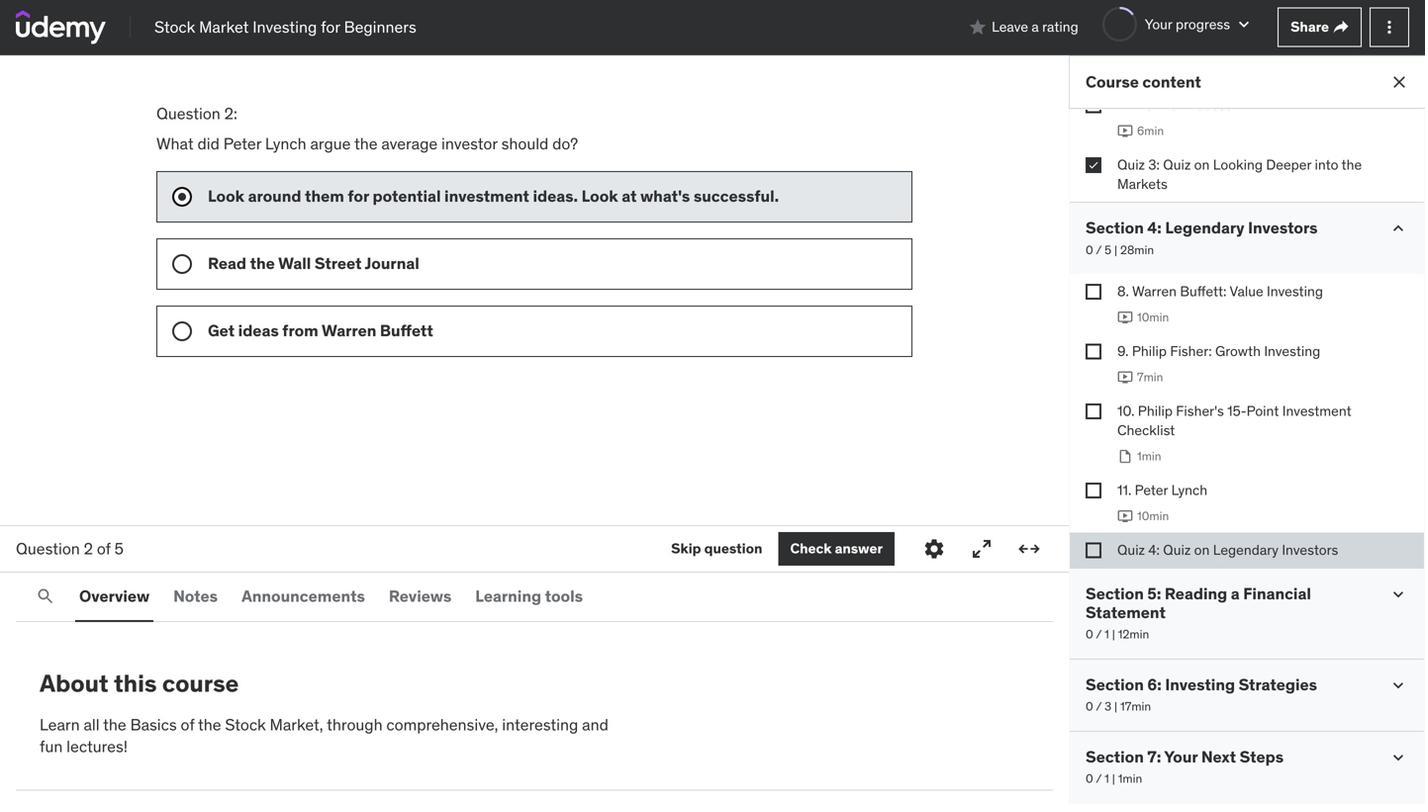 Task type: locate. For each thing, give the bounding box(es) containing it.
investing right market at the left of page
[[253, 17, 317, 37]]

for inside "what did peter lynch argue the average investor should do?" group
[[348, 186, 369, 206]]

0 vertical spatial 1min
[[1137, 449, 1162, 464]]

1 0 from the top
[[1086, 242, 1094, 258]]

for left the beginners
[[321, 17, 340, 37]]

quiz
[[1118, 156, 1145, 174], [1163, 156, 1191, 174], [1118, 541, 1145, 559], [1163, 541, 1191, 559]]

on left looking
[[1195, 156, 1210, 174]]

section left 5:
[[1086, 584, 1144, 604]]

look left "around"
[[208, 186, 245, 206]]

0 horizontal spatial for
[[321, 17, 340, 37]]

0 left 28min
[[1086, 242, 1094, 258]]

4 section from the top
[[1086, 747, 1144, 768]]

small image
[[1235, 14, 1254, 34], [1389, 585, 1409, 605], [1389, 676, 1409, 696]]

2 1 from the top
[[1105, 772, 1110, 787]]

stock left market at the left of page
[[154, 17, 195, 37]]

stock inside learn all the basics of the stock market, through comprehensive, interesting and fun lectures!
[[225, 715, 266, 735]]

1 vertical spatial warren
[[322, 321, 377, 341]]

4: inside the section 4: legendary investors 0 / 5 | 28min
[[1148, 218, 1162, 238]]

0 vertical spatial small image
[[1235, 14, 1254, 34]]

1 xsmall image from the top
[[1086, 344, 1102, 360]]

2:
[[224, 103, 237, 124]]

beginners
[[344, 17, 417, 37]]

| inside section 7: your next steps 0 / 1 | 1min
[[1112, 772, 1115, 787]]

| right 3
[[1115, 700, 1118, 715]]

ideas.
[[533, 186, 578, 206]]

0 horizontal spatial question
[[16, 539, 80, 559]]

| left 28min
[[1115, 242, 1118, 258]]

lynch right 11.
[[1172, 481, 1208, 499]]

5 right 2
[[114, 539, 124, 559]]

0 horizontal spatial of
[[97, 539, 111, 559]]

warren
[[1132, 283, 1177, 301], [322, 321, 377, 341]]

xsmall image inside share button
[[1333, 19, 1349, 35]]

xsmall image left 10. at the right
[[1086, 404, 1102, 420]]

0 vertical spatial lynch
[[265, 134, 306, 154]]

philip up the 7min
[[1132, 343, 1167, 360]]

1 / from the top
[[1096, 242, 1102, 258]]

1 section from the top
[[1086, 218, 1144, 238]]

1 horizontal spatial question
[[156, 103, 221, 124]]

deeper
[[1266, 156, 1312, 174]]

1 vertical spatial 10min
[[1137, 509, 1169, 524]]

10min down 11. peter lynch
[[1137, 509, 1169, 524]]

section up 3
[[1086, 675, 1144, 695]]

1 horizontal spatial of
[[181, 715, 194, 735]]

check answer
[[790, 540, 883, 558]]

2 vertical spatial small image
[[1389, 676, 1409, 696]]

| down the section 7: your next steps 'dropdown button'
[[1112, 772, 1115, 787]]

0 horizontal spatial peter
[[223, 134, 261, 154]]

question up what
[[156, 103, 221, 124]]

learning tools
[[475, 586, 583, 607]]

0 vertical spatial on
[[1195, 156, 1210, 174]]

0 vertical spatial investors
[[1248, 218, 1318, 238]]

course
[[162, 669, 239, 699]]

play peter lynch image
[[1118, 509, 1133, 525]]

4 0 from the top
[[1086, 772, 1094, 787]]

xsmall image left 8.
[[1086, 284, 1102, 300]]

0 horizontal spatial warren
[[322, 321, 377, 341]]

xsmall image right expanded view icon
[[1086, 543, 1102, 559]]

1 down 3
[[1105, 772, 1110, 787]]

play warren buffett: value investing image
[[1118, 310, 1133, 326]]

0 horizontal spatial lynch
[[265, 134, 306, 154]]

0 vertical spatial peter
[[223, 134, 261, 154]]

section
[[1086, 218, 1144, 238], [1086, 584, 1144, 604], [1086, 675, 1144, 695], [1086, 747, 1144, 768]]

play the ipo process image
[[1118, 123, 1133, 139]]

1 horizontal spatial lynch
[[1172, 481, 1208, 499]]

buffett
[[380, 321, 433, 341]]

investors
[[1248, 218, 1318, 238], [1282, 541, 1339, 559]]

xsmall image left 11.
[[1086, 483, 1102, 499]]

philip up 'checklist'
[[1138, 402, 1173, 420]]

legendary up buffett:
[[1165, 218, 1245, 238]]

1 vertical spatial of
[[181, 715, 194, 735]]

0 inside section 5: reading a financial statement 0 / 1 | 12min
[[1086, 627, 1094, 643]]

1 vertical spatial 4:
[[1149, 541, 1160, 559]]

the left wall
[[250, 253, 275, 274]]

0 vertical spatial 4:
[[1148, 218, 1162, 238]]

xsmall image
[[1086, 344, 1102, 360], [1086, 404, 1102, 420], [1086, 483, 1102, 499], [1086, 543, 1102, 559]]

4:
[[1148, 218, 1162, 238], [1149, 541, 1160, 559]]

of right 2
[[97, 539, 111, 559]]

share
[[1291, 18, 1329, 36]]

section inside section 5: reading a financial statement 0 / 1 | 12min
[[1086, 584, 1144, 604]]

argue
[[310, 134, 351, 154]]

0 vertical spatial 5
[[1105, 242, 1112, 258]]

on up reading
[[1195, 541, 1210, 559]]

0 down the section 7: your next steps 'dropdown button'
[[1086, 772, 1094, 787]]

small image for a
[[1389, 585, 1409, 605]]

0 vertical spatial 10min
[[1137, 310, 1169, 325]]

your inside your progress 'dropdown button'
[[1145, 15, 1173, 33]]

1 horizontal spatial 5
[[1105, 242, 1112, 258]]

philip for 10.
[[1138, 402, 1173, 420]]

1 horizontal spatial stock
[[225, 715, 266, 735]]

the right argue
[[354, 134, 378, 154]]

1 vertical spatial small image
[[1389, 219, 1409, 239]]

and
[[582, 715, 609, 735]]

your right 7:
[[1164, 747, 1198, 768]]

legendary
[[1165, 218, 1245, 238], [1213, 541, 1279, 559]]

fisher:
[[1170, 343, 1212, 360]]

fullscreen image
[[970, 538, 994, 561]]

investors down deeper
[[1248, 218, 1318, 238]]

point
[[1247, 402, 1279, 420]]

0 vertical spatial for
[[321, 17, 340, 37]]

/ inside the section 4: legendary investors 0 / 5 | 28min
[[1096, 242, 1102, 258]]

1 vertical spatial for
[[348, 186, 369, 206]]

0 vertical spatial question
[[156, 103, 221, 124]]

1 vertical spatial small image
[[1389, 585, 1409, 605]]

2 0 from the top
[[1086, 627, 1094, 643]]

peter right 11.
[[1135, 481, 1168, 499]]

2 xsmall image from the top
[[1086, 404, 1102, 420]]

for right them
[[348, 186, 369, 206]]

small image for section 7: your next steps
[[1389, 748, 1409, 768]]

philip for 9.
[[1132, 343, 1167, 360]]

/ down the section 7: your next steps 'dropdown button'
[[1096, 772, 1102, 787]]

xsmall image for 10.
[[1086, 404, 1102, 420]]

xsmall image right 'share'
[[1333, 19, 1349, 35]]

2 section from the top
[[1086, 584, 1144, 604]]

of
[[97, 539, 111, 559], [181, 715, 194, 735]]

wall
[[278, 253, 311, 274]]

quiz 4: quiz on legendary investors
[[1118, 541, 1339, 559]]

statement
[[1086, 603, 1166, 623]]

warren right 8.
[[1132, 283, 1177, 301]]

1 look from the left
[[208, 186, 245, 206]]

1 vertical spatial 1min
[[1118, 772, 1143, 787]]

3 0 from the top
[[1086, 700, 1094, 715]]

your left progress on the top right
[[1145, 15, 1173, 33]]

1 vertical spatial your
[[1164, 747, 1198, 768]]

1min inside section 7: your next steps 0 / 1 | 1min
[[1118, 772, 1143, 787]]

| inside section 5: reading a financial statement 0 / 1 | 12min
[[1112, 627, 1115, 643]]

the
[[1130, 96, 1153, 114]]

section inside 'section 6: investing strategies 0 / 3 | 17min'
[[1086, 675, 1144, 695]]

/ left 28min
[[1096, 242, 1102, 258]]

look
[[208, 186, 245, 206], [582, 186, 618, 206]]

3 section from the top
[[1086, 675, 1144, 695]]

the down course
[[198, 715, 221, 735]]

1 vertical spatial question
[[16, 539, 80, 559]]

0 vertical spatial 1
[[1105, 627, 1110, 643]]

1 on from the top
[[1195, 156, 1210, 174]]

section for section 4: legendary investors
[[1086, 218, 1144, 238]]

warren right from
[[322, 321, 377, 341]]

2 look from the left
[[582, 186, 618, 206]]

10min for peter
[[1137, 509, 1169, 524]]

4: up 28min
[[1148, 218, 1162, 238]]

the
[[354, 134, 378, 154], [1342, 156, 1362, 174], [250, 253, 275, 274], [103, 715, 126, 735], [198, 715, 221, 735]]

section inside section 7: your next steps 0 / 1 | 1min
[[1086, 747, 1144, 768]]

1 inside section 5: reading a financial statement 0 / 1 | 12min
[[1105, 627, 1110, 643]]

potential
[[373, 186, 441, 206]]

0
[[1086, 242, 1094, 258], [1086, 627, 1094, 643], [1086, 700, 1094, 715], [1086, 772, 1094, 787]]

0 vertical spatial philip
[[1132, 343, 1167, 360]]

on
[[1195, 156, 1210, 174], [1195, 541, 1210, 559]]

4: up 5:
[[1149, 541, 1160, 559]]

1 horizontal spatial warren
[[1132, 283, 1177, 301]]

4: for quiz
[[1149, 541, 1160, 559]]

investing right "growth"
[[1264, 343, 1321, 360]]

0 vertical spatial your
[[1145, 15, 1173, 33]]

0 vertical spatial stock
[[154, 17, 195, 37]]

small image for strategies
[[1389, 676, 1409, 696]]

looking
[[1213, 156, 1263, 174]]

0 down statement
[[1086, 627, 1094, 643]]

17min
[[1121, 700, 1151, 715]]

6:
[[1148, 675, 1162, 695]]

1 vertical spatial philip
[[1138, 402, 1173, 420]]

2 on from the top
[[1195, 541, 1210, 559]]

small image for section 4: legendary investors
[[1389, 219, 1409, 239]]

lynch left argue
[[265, 134, 306, 154]]

1 vertical spatial 5
[[114, 539, 124, 559]]

a left rating
[[1032, 18, 1039, 36]]

stock
[[154, 17, 195, 37], [225, 715, 266, 735]]

28min
[[1121, 242, 1154, 258]]

on inside quiz 3: quiz on looking deeper into the markets
[[1195, 156, 1210, 174]]

xsmall image
[[1333, 19, 1349, 35], [1086, 98, 1102, 113], [1086, 157, 1102, 173], [1086, 284, 1102, 300]]

xsmall image left 7.
[[1086, 98, 1102, 113]]

3 xsmall image from the top
[[1086, 483, 1102, 499]]

1 vertical spatial lynch
[[1172, 481, 1208, 499]]

philip
[[1132, 343, 1167, 360], [1138, 402, 1173, 420]]

question 2: what did peter lynch argue the average investor should do?
[[156, 103, 582, 154]]

/ down statement
[[1096, 627, 1102, 643]]

quiz 3: quiz on looking deeper into the markets
[[1118, 156, 1362, 193]]

stock left market, on the left
[[225, 715, 266, 735]]

actions image
[[1380, 17, 1400, 37]]

investing
[[253, 17, 317, 37], [1267, 283, 1324, 301], [1264, 343, 1321, 360], [1166, 675, 1235, 695]]

1 vertical spatial on
[[1195, 541, 1210, 559]]

fisher's
[[1176, 402, 1224, 420]]

notes
[[173, 586, 218, 607]]

quiz up reading
[[1163, 541, 1191, 559]]

all
[[84, 715, 100, 735]]

the right 'into'
[[1342, 156, 1362, 174]]

1 vertical spatial investors
[[1282, 541, 1339, 559]]

peter down 2:
[[223, 134, 261, 154]]

the inside quiz 3: quiz on looking deeper into the markets
[[1342, 156, 1362, 174]]

on for looking
[[1195, 156, 1210, 174]]

11. peter lynch
[[1118, 481, 1208, 499]]

question
[[156, 103, 221, 124], [16, 539, 80, 559]]

question inside question 2: what did peter lynch argue the average investor should do?
[[156, 103, 221, 124]]

1 horizontal spatial for
[[348, 186, 369, 206]]

/ left 3
[[1096, 700, 1102, 715]]

street
[[315, 253, 362, 274]]

/ inside section 7: your next steps 0 / 1 | 1min
[[1096, 772, 1102, 787]]

10min for warren
[[1137, 310, 1169, 325]]

1min
[[1137, 449, 1162, 464], [1118, 772, 1143, 787]]

section 7: your next steps 0 / 1 | 1min
[[1086, 747, 1284, 787]]

xsmall image left 3:
[[1086, 157, 1102, 173]]

a right reading
[[1231, 584, 1240, 604]]

1 left 12min
[[1105, 627, 1110, 643]]

1 horizontal spatial peter
[[1135, 481, 1168, 499]]

2 vertical spatial small image
[[1389, 748, 1409, 768]]

section inside the section 4: legendary investors 0 / 5 | 28min
[[1086, 218, 1144, 238]]

0 vertical spatial warren
[[1132, 283, 1177, 301]]

3 / from the top
[[1096, 700, 1102, 715]]

1 1 from the top
[[1105, 627, 1110, 643]]

1 vertical spatial 1
[[1105, 772, 1110, 787]]

tools
[[545, 586, 583, 607]]

what did peter lynch argue the average investor should do? group
[[156, 171, 913, 357]]

1 10min from the top
[[1137, 310, 1169, 325]]

2 / from the top
[[1096, 627, 1102, 643]]

investors up the financial
[[1282, 541, 1339, 559]]

0 vertical spatial legendary
[[1165, 218, 1245, 238]]

of right basics
[[181, 715, 194, 735]]

1min down the section 7: your next steps 'dropdown button'
[[1118, 772, 1143, 787]]

4 / from the top
[[1096, 772, 1102, 787]]

question left 2
[[16, 539, 80, 559]]

0 horizontal spatial a
[[1032, 18, 1039, 36]]

lynch inside sidebar element
[[1172, 481, 1208, 499]]

1min right the start philip fisher's 15-point investment checklist icon
[[1137, 449, 1162, 464]]

10min right the play warren buffett: value investing icon
[[1137, 310, 1169, 325]]

interesting
[[502, 715, 578, 735]]

small image
[[968, 17, 988, 37], [1389, 219, 1409, 239], [1389, 748, 1409, 768]]

settings image
[[923, 538, 946, 561]]

5 left 28min
[[1105, 242, 1112, 258]]

your
[[1145, 15, 1173, 33], [1164, 747, 1198, 768]]

section left 7:
[[1086, 747, 1144, 768]]

investing right 6:
[[1166, 675, 1235, 695]]

about this course
[[40, 669, 239, 699]]

peter inside sidebar element
[[1135, 481, 1168, 499]]

xsmall image for 11.
[[1086, 483, 1102, 499]]

the inside question 2: what did peter lynch argue the average investor should do?
[[354, 134, 378, 154]]

1 vertical spatial stock
[[225, 715, 266, 735]]

a inside section 5: reading a financial statement 0 / 1 | 12min
[[1231, 584, 1240, 604]]

2 10min from the top
[[1137, 509, 1169, 524]]

1 horizontal spatial look
[[582, 186, 618, 206]]

7min
[[1137, 370, 1164, 385]]

your inside section 7: your next steps 0 / 1 | 1min
[[1164, 747, 1198, 768]]

value
[[1230, 283, 1264, 301]]

0 left 3
[[1086, 700, 1094, 715]]

legendary up the financial
[[1213, 541, 1279, 559]]

section up 28min
[[1086, 218, 1144, 238]]

0 horizontal spatial 5
[[114, 539, 124, 559]]

from
[[282, 321, 318, 341]]

quiz right 3:
[[1163, 156, 1191, 174]]

philip inside 10. philip fisher's 15-point investment checklist
[[1138, 402, 1173, 420]]

stock market investing for beginners
[[154, 17, 417, 37]]

overview button
[[75, 573, 154, 621]]

investment
[[1283, 402, 1352, 420]]

a
[[1032, 18, 1039, 36], [1231, 584, 1240, 604]]

look left at
[[582, 186, 618, 206]]

0 horizontal spatial look
[[208, 186, 245, 206]]

for inside stock market investing for beginners link
[[321, 17, 340, 37]]

close course content sidebar image
[[1390, 72, 1410, 92]]

overview
[[79, 586, 150, 607]]

lynch
[[265, 134, 306, 154], [1172, 481, 1208, 499]]

expanded view image
[[1018, 538, 1041, 561]]

next
[[1202, 747, 1237, 768]]

strategies
[[1239, 675, 1318, 695]]

0 vertical spatial a
[[1032, 18, 1039, 36]]

get ideas from warren buffett
[[208, 321, 433, 341]]

1 vertical spatial peter
[[1135, 481, 1168, 499]]

xsmall image left '9.'
[[1086, 344, 1102, 360]]

0 vertical spatial of
[[97, 539, 111, 559]]

markets
[[1118, 175, 1168, 193]]

4 xsmall image from the top
[[1086, 543, 1102, 559]]

0 vertical spatial small image
[[968, 17, 988, 37]]

1 vertical spatial a
[[1231, 584, 1240, 604]]

| left 12min
[[1112, 627, 1115, 643]]

/
[[1096, 242, 1102, 258], [1096, 627, 1102, 643], [1096, 700, 1102, 715], [1096, 772, 1102, 787]]

1 horizontal spatial a
[[1231, 584, 1240, 604]]



Task type: describe. For each thing, give the bounding box(es) containing it.
at
[[622, 186, 637, 206]]

section for section 7: your next steps
[[1086, 747, 1144, 768]]

announcements button
[[238, 573, 369, 621]]

notes button
[[169, 573, 222, 621]]

search image
[[36, 587, 55, 607]]

question for question 2: what did peter lynch argue the average investor should do?
[[156, 103, 221, 124]]

6min
[[1137, 123, 1164, 139]]

12min
[[1118, 627, 1150, 643]]

rating
[[1043, 18, 1079, 36]]

market,
[[270, 715, 323, 735]]

growth
[[1216, 343, 1261, 360]]

buffett:
[[1180, 283, 1227, 301]]

answer
[[835, 540, 883, 558]]

learning
[[475, 586, 542, 607]]

of inside learn all the basics of the stock market, through comprehensive, interesting and fun lectures!
[[181, 715, 194, 735]]

section 6: investing strategies button
[[1086, 675, 1318, 695]]

learning tools button
[[471, 573, 587, 621]]

into
[[1315, 156, 1339, 174]]

9. philip fisher: growth investing
[[1118, 343, 1321, 360]]

reviews button
[[385, 573, 456, 621]]

did
[[197, 134, 220, 154]]

read
[[208, 253, 247, 274]]

section 5: reading a financial statement 0 / 1 | 12min
[[1086, 584, 1312, 643]]

around
[[248, 186, 301, 206]]

average
[[381, 134, 438, 154]]

leave a rating button
[[968, 3, 1079, 51]]

start philip fisher's 15-point investment checklist image
[[1118, 449, 1133, 465]]

4: for section
[[1148, 218, 1162, 238]]

15-
[[1228, 402, 1247, 420]]

reviews
[[389, 586, 452, 607]]

skip question button
[[671, 533, 763, 566]]

market
[[199, 17, 249, 37]]

question for question 2 of 5
[[16, 539, 80, 559]]

do?
[[553, 134, 578, 154]]

warren inside "what did peter lynch argue the average investor should do?" group
[[322, 321, 377, 341]]

investment
[[445, 186, 530, 206]]

read the wall street journal
[[208, 253, 419, 274]]

ipo
[[1157, 96, 1180, 114]]

journal
[[365, 253, 419, 274]]

your progress button
[[1103, 7, 1254, 42]]

for for beginners
[[321, 17, 340, 37]]

sidebar element
[[1069, 0, 1426, 805]]

| inside 'section 6: investing strategies 0 / 3 | 17min'
[[1115, 700, 1118, 715]]

11.
[[1118, 481, 1132, 499]]

7. the ipo process
[[1118, 96, 1233, 114]]

leave
[[992, 18, 1029, 36]]

for for potential
[[348, 186, 369, 206]]

the right all
[[103, 715, 126, 735]]

quiz down play peter lynch icon
[[1118, 541, 1145, 559]]

section 5: reading a financial statement button
[[1086, 584, 1373, 623]]

0 inside the section 4: legendary investors 0 / 5 | 28min
[[1086, 242, 1094, 258]]

7:
[[1148, 747, 1162, 768]]

10.
[[1118, 402, 1135, 420]]

0 inside section 7: your next steps 0 / 1 | 1min
[[1086, 772, 1094, 787]]

7.
[[1118, 96, 1127, 114]]

successful.
[[694, 186, 779, 206]]

udemy image
[[16, 10, 106, 44]]

investing inside 'section 6: investing strategies 0 / 3 | 17min'
[[1166, 675, 1235, 695]]

small image inside your progress 'dropdown button'
[[1235, 14, 1254, 34]]

0 inside 'section 6: investing strategies 0 / 3 | 17min'
[[1086, 700, 1094, 715]]

section 6: investing strategies 0 / 3 | 17min
[[1086, 675, 1318, 715]]

play philip fisher: growth investing image
[[1118, 370, 1133, 386]]

a inside button
[[1032, 18, 1039, 36]]

what's
[[641, 186, 690, 206]]

3:
[[1149, 156, 1160, 174]]

check answer button
[[779, 533, 895, 566]]

peter inside question 2: what did peter lynch argue the average investor should do?
[[223, 134, 261, 154]]

lectures!
[[66, 737, 128, 757]]

investors inside the section 4: legendary investors 0 / 5 | 28min
[[1248, 218, 1318, 238]]

xsmall image for 9.
[[1086, 344, 1102, 360]]

lynch inside question 2: what did peter lynch argue the average investor should do?
[[265, 134, 306, 154]]

your progress
[[1145, 15, 1231, 33]]

skip
[[671, 540, 701, 558]]

10. philip fisher's 15-point investment checklist
[[1118, 402, 1352, 440]]

stock market investing for beginners link
[[154, 16, 417, 38]]

course
[[1086, 72, 1139, 92]]

skip question
[[671, 540, 763, 558]]

steps
[[1240, 747, 1284, 768]]

learn all the basics of the stock market, through comprehensive, interesting and fun lectures!
[[40, 715, 609, 757]]

comprehensive,
[[387, 715, 498, 735]]

legendary inside the section 4: legendary investors 0 / 5 | 28min
[[1165, 218, 1245, 238]]

section for section 6: investing strategies
[[1086, 675, 1144, 695]]

small image inside leave a rating button
[[968, 17, 988, 37]]

1 vertical spatial legendary
[[1213, 541, 1279, 559]]

on for legendary
[[1195, 541, 1210, 559]]

fun
[[40, 737, 63, 757]]

should
[[501, 134, 549, 154]]

quiz up markets
[[1118, 156, 1145, 174]]

get
[[208, 321, 235, 341]]

/ inside 'section 6: investing strategies 0 / 3 | 17min'
[[1096, 700, 1102, 715]]

financial
[[1244, 584, 1312, 604]]

| inside the section 4: legendary investors 0 / 5 | 28min
[[1115, 242, 1118, 258]]

investing right value
[[1267, 283, 1324, 301]]

announcements
[[242, 586, 365, 607]]

learn
[[40, 715, 80, 735]]

8. warren buffett: value investing
[[1118, 283, 1324, 301]]

9.
[[1118, 343, 1129, 360]]

what
[[156, 134, 194, 154]]

the inside group
[[250, 253, 275, 274]]

2
[[84, 539, 93, 559]]

investor
[[442, 134, 498, 154]]

3
[[1105, 700, 1112, 715]]

section 4: legendary investors 0 / 5 | 28min
[[1086, 218, 1318, 258]]

content
[[1143, 72, 1202, 92]]

about
[[40, 669, 109, 699]]

5:
[[1148, 584, 1162, 604]]

/ inside section 5: reading a financial statement 0 / 1 | 12min
[[1096, 627, 1102, 643]]

warren inside sidebar element
[[1132, 283, 1177, 301]]

ideas
[[238, 321, 279, 341]]

5 inside the section 4: legendary investors 0 / 5 | 28min
[[1105, 242, 1112, 258]]

them
[[305, 186, 344, 206]]

progress
[[1176, 15, 1231, 33]]

look around them for potential investment ideas. look at what's successful.
[[208, 186, 783, 206]]

section for section 5: reading a financial statement
[[1086, 584, 1144, 604]]

1 inside section 7: your next steps 0 / 1 | 1min
[[1105, 772, 1110, 787]]

process
[[1183, 96, 1233, 114]]

leave a rating
[[992, 18, 1079, 36]]

0 horizontal spatial stock
[[154, 17, 195, 37]]



Task type: vqa. For each thing, say whether or not it's contained in the screenshot.


